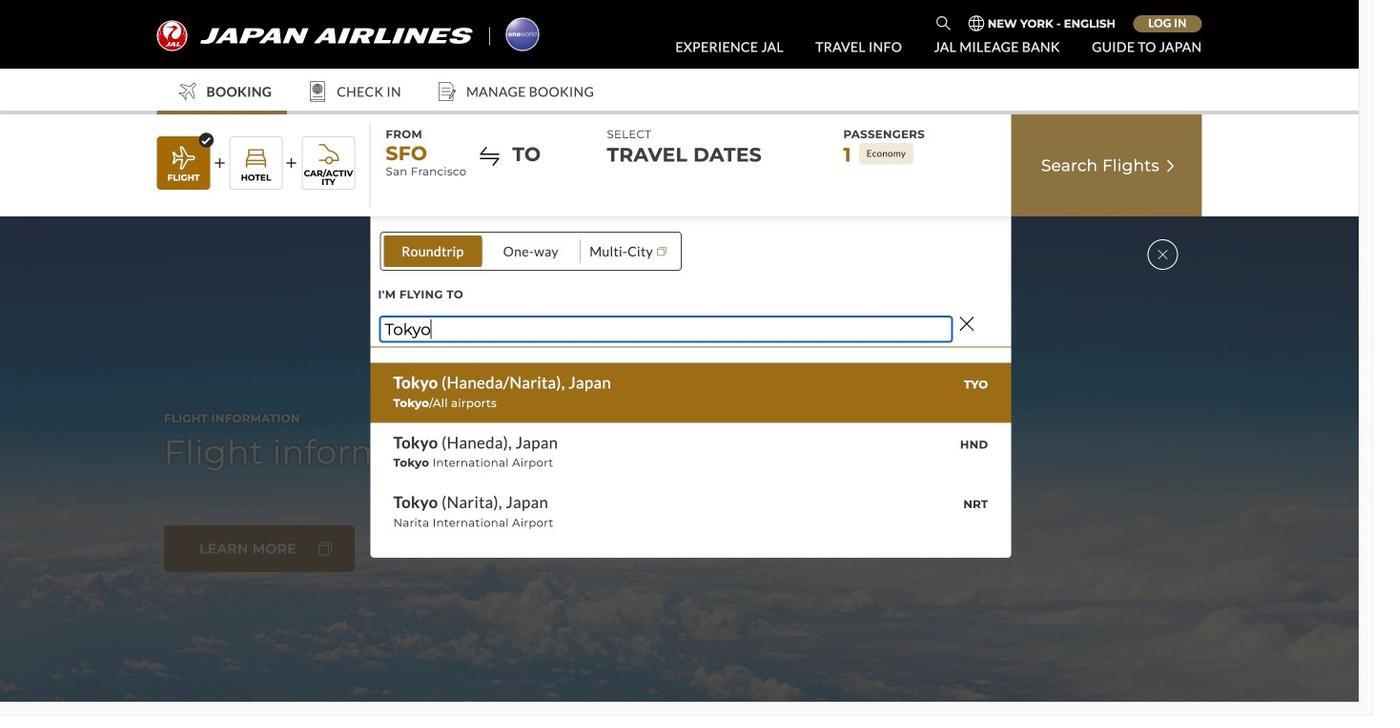 Task type: describe. For each thing, give the bounding box(es) containing it.
Type airport or city text field
[[380, 317, 953, 342]]

this page will open in a new window image
[[655, 244, 670, 259]]

japan airlines image
[[157, 21, 473, 51]]

one world image
[[506, 18, 540, 51]]



Task type: locate. For each thing, give the bounding box(es) containing it.
close image
[[1148, 240, 1179, 270]]



Task type: vqa. For each thing, say whether or not it's contained in the screenshot.
Thursday 'element'
no



